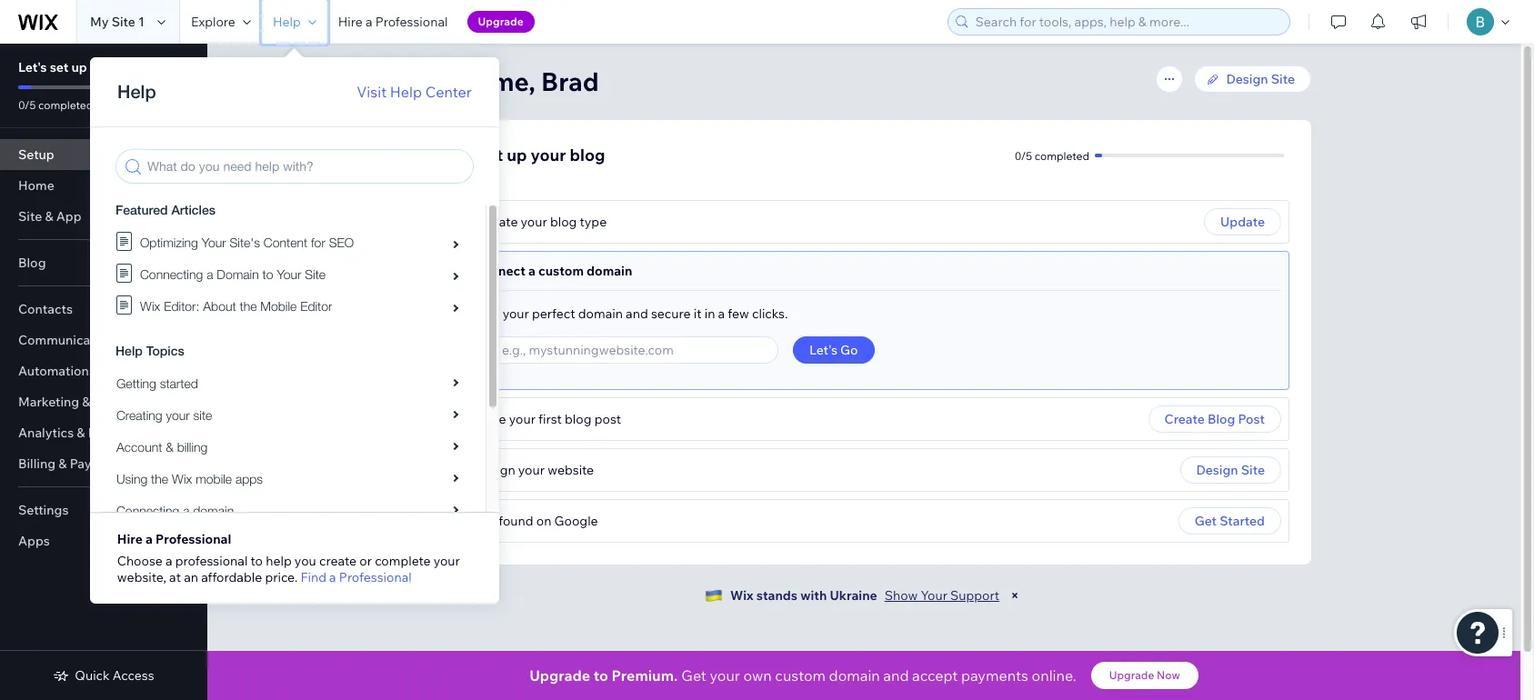 Task type: describe. For each thing, give the bounding box(es) containing it.
marketing & seo button
[[0, 387, 207, 417]]

site inside popup button
[[18, 208, 42, 225]]

your left website
[[518, 462, 545, 478]]

let's inside button
[[809, 342, 838, 358]]

settings link
[[0, 495, 207, 526]]

1 horizontal spatial up
[[507, 145, 527, 166]]

support
[[950, 588, 1000, 604]]

post
[[594, 411, 621, 427]]

automations
[[18, 363, 95, 379]]

app
[[56, 208, 81, 225]]

affordable
[[201, 569, 262, 586]]

upgrade to premium. get your own custom domain and accept payments online.
[[529, 667, 1077, 685]]

upgrade for upgrade to premium. get your own custom domain and accept payments online.
[[529, 667, 590, 685]]

connect
[[474, 263, 526, 279]]

update for update
[[1221, 214, 1265, 230]]

set inside the sidebar element
[[50, 59, 69, 75]]

on
[[536, 513, 551, 529]]

choose
[[117, 553, 163, 569]]

communications button
[[0, 325, 207, 356]]

hire a professional inside hire a professional "link"
[[338, 14, 448, 30]]

0/5 completed inside the sidebar element
[[18, 98, 93, 112]]

started
[[1220, 513, 1265, 529]]

& for site
[[45, 208, 53, 225]]

apps
[[18, 533, 50, 549]]

my
[[90, 14, 109, 30]]

my site 1
[[90, 14, 145, 30]]

a inside 'choose a professional to help you create or complete your website, at an affordable price.'
[[166, 553, 173, 569]]

home link
[[0, 170, 207, 201]]

contacts button
[[0, 294, 207, 325]]

professional
[[175, 553, 248, 569]]

1 horizontal spatial get
[[682, 667, 707, 685]]

price.
[[265, 569, 298, 586]]

design site button
[[1180, 457, 1281, 484]]

0 horizontal spatial custom
[[538, 263, 584, 279]]

contacts
[[18, 301, 73, 317]]

your up update your blog type
[[531, 145, 566, 166]]

analytics
[[18, 425, 74, 441]]

center
[[425, 83, 472, 101]]

upgrade now
[[1109, 668, 1180, 682]]

analytics & reports
[[18, 425, 136, 441]]

perfect
[[532, 306, 575, 322]]

quick
[[75, 668, 110, 684]]

home
[[18, 177, 54, 194]]

a right in
[[718, 306, 725, 322]]

find a professional link
[[301, 569, 412, 586]]

own
[[743, 667, 772, 685]]

1 vertical spatial and
[[883, 667, 909, 685]]

site inside button
[[1241, 462, 1265, 478]]

blog inside the sidebar element
[[120, 59, 148, 75]]

explore
[[191, 14, 235, 30]]

website
[[548, 462, 594, 478]]

wix
[[730, 588, 754, 604]]

a inside hire a professional "link"
[[366, 14, 372, 30]]

with
[[800, 588, 827, 604]]

update for update your blog type
[[474, 214, 518, 230]]

marketing
[[18, 394, 79, 410]]

design inside button
[[1196, 462, 1238, 478]]

help inside button
[[273, 14, 301, 30]]

update button
[[1204, 208, 1281, 236]]

visit
[[357, 83, 387, 101]]

in
[[705, 306, 715, 322]]

blog button
[[0, 247, 207, 278]]

your left perfect in the left top of the page
[[503, 306, 529, 322]]

get started button
[[1178, 507, 1281, 535]]

update your blog type
[[474, 214, 607, 230]]

now
[[1157, 668, 1180, 682]]

secure
[[651, 306, 691, 322]]

choose a professional to help you create or complete your website, at an affordable price.
[[117, 553, 460, 586]]

design your website
[[474, 462, 594, 478]]

an
[[184, 569, 198, 586]]

domain for custom
[[587, 263, 632, 279]]

domain for perfect
[[578, 306, 623, 322]]

blog left type
[[550, 214, 577, 230]]

create blog post
[[1165, 411, 1265, 427]]

upgrade button
[[467, 11, 535, 33]]

create blog post button
[[1148, 406, 1281, 433]]

found
[[499, 513, 533, 529]]

complete
[[375, 553, 431, 569]]

settings
[[18, 502, 69, 518]]

create
[[1165, 411, 1205, 427]]

design inside design site link
[[1226, 71, 1268, 87]]

first
[[538, 411, 562, 427]]

upgrade for upgrade
[[478, 15, 524, 28]]

welcome, brad
[[417, 65, 599, 97]]

1 horizontal spatial completed
[[1035, 149, 1090, 162]]

reports
[[88, 425, 136, 441]]

1 horizontal spatial to
[[594, 667, 608, 685]]

up inside the sidebar element
[[71, 59, 87, 75]]

post
[[1238, 411, 1265, 427]]

help
[[266, 553, 292, 569]]

your left own
[[710, 667, 740, 685]]

payments
[[70, 456, 129, 472]]

clicks.
[[752, 306, 788, 322]]

1 vertical spatial set
[[479, 145, 503, 166]]

communications
[[18, 332, 120, 348]]

1 horizontal spatial custom
[[775, 667, 826, 685]]

let's go button
[[793, 337, 874, 364]]

upgrade for upgrade now
[[1109, 668, 1154, 682]]

few
[[728, 306, 749, 322]]

blog up type
[[570, 145, 605, 166]]

show your support button
[[885, 588, 1000, 604]]

blog inside button
[[1208, 411, 1235, 427]]

or
[[360, 553, 372, 569]]



Task type: locate. For each thing, give the bounding box(es) containing it.
& left the app
[[45, 208, 53, 225]]

show
[[885, 588, 918, 604]]

1 horizontal spatial set
[[479, 145, 503, 166]]

billing & payments
[[18, 456, 129, 472]]

welcome,
[[417, 65, 535, 97]]

1 vertical spatial let's
[[438, 145, 475, 166]]

design site link
[[1194, 65, 1311, 93]]

visit help center
[[357, 83, 472, 101]]

0 vertical spatial design site
[[1226, 71, 1295, 87]]

payments
[[961, 667, 1029, 685]]

create
[[319, 553, 357, 569]]

0 horizontal spatial get
[[474, 513, 496, 529]]

get inside button
[[1195, 513, 1217, 529]]

custom right own
[[775, 667, 826, 685]]

2 update from the left
[[1221, 214, 1265, 230]]

write
[[474, 411, 506, 427]]

0 vertical spatial set
[[50, 59, 69, 75]]

0 horizontal spatial hire
[[117, 531, 143, 547]]

1 horizontal spatial and
[[883, 667, 909, 685]]

get left started
[[1195, 513, 1217, 529]]

site & app button
[[0, 201, 207, 232]]

1 vertical spatial blog
[[1208, 411, 1235, 427]]

1 vertical spatial up
[[507, 145, 527, 166]]

sidebar element
[[0, 44, 207, 700]]

0 vertical spatial professional
[[375, 14, 448, 30]]

upgrade left now
[[1109, 668, 1154, 682]]

analytics & reports button
[[0, 417, 207, 448]]

0 vertical spatial let's set up your blog
[[18, 59, 148, 75]]

site & app
[[18, 208, 81, 225]]

and left accept
[[883, 667, 909, 685]]

& left reports
[[77, 425, 85, 441]]

at
[[169, 569, 181, 586]]

1 vertical spatial completed
[[1035, 149, 1090, 162]]

1 horizontal spatial 0/5
[[1015, 149, 1032, 162]]

0 horizontal spatial blog
[[18, 255, 46, 271]]

1 horizontal spatial hire
[[338, 14, 363, 30]]

1 update from the left
[[474, 214, 518, 230]]

find for find your perfect domain and secure it in a few clicks.
[[474, 306, 500, 322]]

1 vertical spatial design site
[[1196, 462, 1265, 478]]

1 vertical spatial let's set up your blog
[[438, 145, 605, 166]]

you
[[295, 553, 316, 569]]

your down my
[[90, 59, 118, 75]]

domain
[[587, 263, 632, 279], [578, 306, 623, 322], [829, 667, 880, 685]]

upgrade left the premium.
[[529, 667, 590, 685]]

0 vertical spatial domain
[[587, 263, 632, 279]]

type
[[580, 214, 607, 230]]

let's set up your blog
[[18, 59, 148, 75], [438, 145, 605, 166]]

&
[[45, 208, 53, 225], [82, 394, 91, 410], [77, 425, 85, 441], [58, 456, 67, 472]]

online.
[[1032, 667, 1077, 685]]

to inside 'choose a professional to help you create or complete your website, at an affordable price.'
[[251, 553, 263, 569]]

0 horizontal spatial set
[[50, 59, 69, 75]]

0 vertical spatial 0/5 completed
[[18, 98, 93, 112]]

blog
[[18, 255, 46, 271], [1208, 411, 1235, 427]]

find down the connect
[[474, 306, 500, 322]]

it
[[694, 306, 702, 322]]

find right price.
[[301, 569, 326, 586]]

0 vertical spatial hire a professional
[[338, 14, 448, 30]]

hire inside "link"
[[338, 14, 363, 30]]

1
[[138, 14, 145, 30]]

0 horizontal spatial update
[[474, 214, 518, 230]]

up up setup link
[[71, 59, 87, 75]]

2 horizontal spatial get
[[1195, 513, 1217, 529]]

professional inside hire a professional "link"
[[375, 14, 448, 30]]

0 horizontal spatial 0/5
[[18, 98, 36, 112]]

upgrade now button
[[1091, 662, 1199, 689]]

billing
[[18, 456, 56, 472]]

up up update your blog type
[[507, 145, 527, 166]]

let's go
[[809, 342, 858, 358]]

1 vertical spatial domain
[[578, 306, 623, 322]]

custom
[[538, 263, 584, 279], [775, 667, 826, 685]]

0 vertical spatial completed
[[38, 98, 93, 112]]

1 vertical spatial custom
[[775, 667, 826, 685]]

2 vertical spatial domain
[[829, 667, 880, 685]]

completed
[[38, 98, 93, 112], [1035, 149, 1090, 162]]

quick access
[[75, 668, 154, 684]]

let's set up your blog up update your blog type
[[438, 145, 605, 166]]

2 vertical spatial let's
[[809, 342, 838, 358]]

website,
[[117, 569, 166, 586]]

& for marketing
[[82, 394, 91, 410]]

1 horizontal spatial update
[[1221, 214, 1265, 230]]

1 vertical spatial find
[[301, 569, 326, 586]]

1 horizontal spatial let's set up your blog
[[438, 145, 605, 166]]

0 horizontal spatial completed
[[38, 98, 93, 112]]

blog inside dropdown button
[[18, 255, 46, 271]]

0 horizontal spatial hire a professional
[[117, 531, 231, 547]]

1 vertical spatial professional
[[156, 531, 231, 547]]

set down welcome,
[[479, 145, 503, 166]]

google
[[554, 513, 598, 529]]

0 vertical spatial custom
[[538, 263, 584, 279]]

0 horizontal spatial upgrade
[[478, 15, 524, 28]]

get for get started
[[1195, 513, 1217, 529]]

& for analytics
[[77, 425, 85, 441]]

your up 'connect a custom domain' at the left top of the page
[[521, 214, 547, 230]]

0 vertical spatial and
[[626, 306, 648, 322]]

professional for find a professional link
[[339, 569, 412, 586]]

upgrade up welcome, brad
[[478, 15, 524, 28]]

hire
[[338, 14, 363, 30], [117, 531, 143, 547]]

design site
[[1226, 71, 1295, 87], [1196, 462, 1265, 478]]

a
[[366, 14, 372, 30], [528, 263, 536, 279], [718, 306, 725, 322], [146, 531, 153, 547], [166, 553, 173, 569], [329, 569, 336, 586]]

1 horizontal spatial 0/5 completed
[[1015, 149, 1090, 162]]

write your first blog post
[[474, 411, 621, 427]]

brad
[[541, 65, 599, 97]]

0 horizontal spatial and
[[626, 306, 648, 322]]

a up choose
[[146, 531, 153, 547]]

blog
[[120, 59, 148, 75], [570, 145, 605, 166], [550, 214, 577, 230], [565, 411, 592, 427]]

0 vertical spatial blog
[[18, 255, 46, 271]]

site
[[112, 14, 135, 30], [1271, 71, 1295, 87], [18, 208, 42, 225], [1241, 462, 1265, 478]]

& for billing
[[58, 456, 67, 472]]

accept
[[912, 667, 958, 685]]

get right the premium.
[[682, 667, 707, 685]]

find a professional
[[301, 569, 412, 586]]

let's
[[18, 59, 47, 75], [438, 145, 475, 166], [809, 342, 838, 358]]

let's left go on the right
[[809, 342, 838, 358]]

& inside popup button
[[45, 208, 53, 225]]

0/5 inside the sidebar element
[[18, 98, 36, 112]]

0 vertical spatial 0/5
[[18, 98, 36, 112]]

upgrade inside button
[[478, 15, 524, 28]]

let's down center
[[438, 145, 475, 166]]

1 vertical spatial 0/5 completed
[[1015, 149, 1090, 162]]

0 horizontal spatial to
[[251, 553, 263, 569]]

marketing & seo
[[18, 394, 120, 410]]

find your perfect domain and secure it in a few clicks.
[[474, 306, 788, 322]]

get started
[[1195, 513, 1265, 529]]

update inside button
[[1221, 214, 1265, 230]]

blog down 1 at the left top of the page
[[120, 59, 148, 75]]

0 vertical spatial up
[[71, 59, 87, 75]]

get found on google
[[474, 513, 598, 529]]

help button
[[262, 0, 327, 44]]

1 horizontal spatial upgrade
[[529, 667, 590, 685]]

help right "visit"
[[390, 83, 422, 101]]

setup
[[18, 146, 54, 163]]

1 vertical spatial hire a professional
[[117, 531, 231, 547]]

your inside the sidebar element
[[90, 59, 118, 75]]

blog up contacts on the left top
[[18, 255, 46, 271]]

0 horizontal spatial find
[[301, 569, 326, 586]]

ukraine
[[830, 588, 877, 604]]

0 vertical spatial hire
[[338, 14, 363, 30]]

domain up the find your perfect domain and secure it in a few clicks.
[[587, 263, 632, 279]]

get left found
[[474, 513, 496, 529]]

seo
[[93, 394, 120, 410]]

hire a professional up at
[[117, 531, 231, 547]]

and left secure
[[626, 306, 648, 322]]

2 vertical spatial professional
[[339, 569, 412, 586]]

custom up perfect in the left top of the page
[[538, 263, 584, 279]]

your inside 'choose a professional to help you create or complete your website, at an affordable price.'
[[434, 553, 460, 569]]

professional for hire a professional "link"
[[375, 14, 448, 30]]

1 horizontal spatial help
[[390, 83, 422, 101]]

hire up choose
[[117, 531, 143, 547]]

2 horizontal spatial let's
[[809, 342, 838, 358]]

let's up setup
[[18, 59, 47, 75]]

1 horizontal spatial let's
[[438, 145, 475, 166]]

0 horizontal spatial up
[[71, 59, 87, 75]]

visit help center link
[[357, 81, 472, 103]]

find for find a professional
[[301, 569, 326, 586]]

blog left the post
[[1208, 411, 1235, 427]]

find
[[474, 306, 500, 322], [301, 569, 326, 586]]

hire a professional
[[338, 14, 448, 30], [117, 531, 231, 547]]

1 horizontal spatial find
[[474, 306, 500, 322]]

your right the complete
[[434, 553, 460, 569]]

to left help in the left bottom of the page
[[251, 553, 263, 569]]

& right the billing
[[58, 456, 67, 472]]

upgrade inside "button"
[[1109, 668, 1154, 682]]

design
[[1226, 71, 1268, 87], [474, 462, 515, 478], [1196, 462, 1238, 478]]

a up "visit"
[[366, 14, 372, 30]]

a right the connect
[[528, 263, 536, 279]]

help right explore
[[273, 14, 301, 30]]

to left the premium.
[[594, 667, 608, 685]]

hire a professional up "visit"
[[338, 14, 448, 30]]

Search for tools, apps, help & more... field
[[970, 9, 1284, 35]]

blog right first
[[565, 411, 592, 427]]

set up setup
[[50, 59, 69, 75]]

e.g., mystunningwebsite.com field
[[497, 337, 772, 363]]

1 vertical spatial 0/5
[[1015, 149, 1032, 162]]

to
[[251, 553, 263, 569], [594, 667, 608, 685]]

let's inside the sidebar element
[[18, 59, 47, 75]]

1 horizontal spatial blog
[[1208, 411, 1235, 427]]

premium.
[[612, 667, 678, 685]]

connect a custom domain
[[474, 263, 632, 279]]

domain down "ukraine"
[[829, 667, 880, 685]]

1 vertical spatial hire
[[117, 531, 143, 547]]

1 vertical spatial to
[[594, 667, 608, 685]]

update
[[474, 214, 518, 230], [1221, 214, 1265, 230]]

let's set up your blog down my
[[18, 59, 148, 75]]

0/5
[[18, 98, 36, 112], [1015, 149, 1032, 162]]

& inside "dropdown button"
[[82, 394, 91, 410]]

0 horizontal spatial help
[[273, 14, 301, 30]]

a left an
[[166, 553, 173, 569]]

wix stands with ukraine show your support
[[730, 588, 1000, 604]]

your
[[921, 588, 948, 604]]

domain right perfect in the left top of the page
[[578, 306, 623, 322]]

hire a professional link
[[327, 0, 459, 44]]

a right you
[[329, 569, 336, 586]]

billing & payments button
[[0, 448, 207, 479]]

design site inside button
[[1196, 462, 1265, 478]]

get
[[474, 513, 496, 529], [1195, 513, 1217, 529], [682, 667, 707, 685]]

0 horizontal spatial let's
[[18, 59, 47, 75]]

upgrade
[[478, 15, 524, 28], [529, 667, 590, 685], [1109, 668, 1154, 682]]

get for get found on google
[[474, 513, 496, 529]]

0 horizontal spatial 0/5 completed
[[18, 98, 93, 112]]

0 vertical spatial help
[[273, 14, 301, 30]]

0 vertical spatial let's
[[18, 59, 47, 75]]

2 horizontal spatial upgrade
[[1109, 668, 1154, 682]]

1 horizontal spatial hire a professional
[[338, 14, 448, 30]]

& left seo
[[82, 394, 91, 410]]

go
[[840, 342, 858, 358]]

let's set up your blog inside the sidebar element
[[18, 59, 148, 75]]

1 vertical spatial help
[[390, 83, 422, 101]]

your left first
[[509, 411, 536, 427]]

0 vertical spatial find
[[474, 306, 500, 322]]

your
[[90, 59, 118, 75], [531, 145, 566, 166], [521, 214, 547, 230], [503, 306, 529, 322], [509, 411, 536, 427], [518, 462, 545, 478], [434, 553, 460, 569], [710, 667, 740, 685]]

0 vertical spatial to
[[251, 553, 263, 569]]

professional
[[375, 14, 448, 30], [156, 531, 231, 547], [339, 569, 412, 586]]

hire right help button
[[338, 14, 363, 30]]

0 horizontal spatial let's set up your blog
[[18, 59, 148, 75]]

setup link
[[0, 139, 207, 170]]

completed inside the sidebar element
[[38, 98, 93, 112]]



Task type: vqa. For each thing, say whether or not it's contained in the screenshot.
leveraging
no



